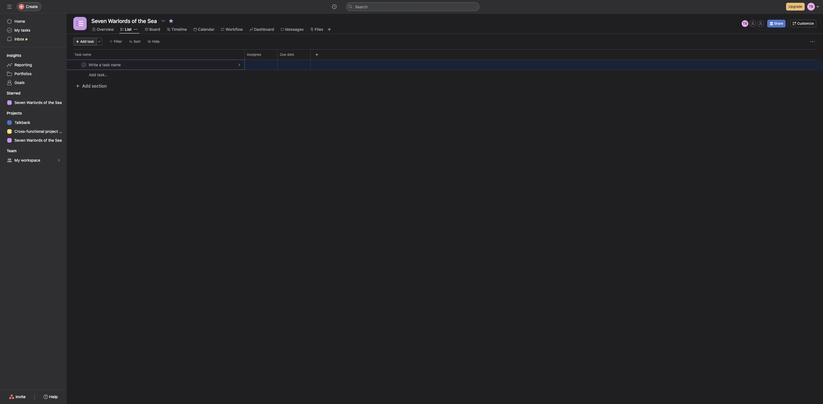 Task type: describe. For each thing, give the bounding box(es) containing it.
share button
[[767, 20, 786, 27]]

task…
[[97, 72, 108, 77]]

add for add task
[[80, 39, 87, 44]]

projects element
[[0, 108, 67, 146]]

upgrade
[[789, 4, 802, 9]]

of for the seven warlords of the sea link within starred element
[[44, 100, 47, 105]]

projects
[[7, 111, 22, 116]]

list
[[125, 27, 132, 32]]

dashboard
[[254, 27, 274, 32]]

share
[[774, 21, 783, 26]]

insights
[[7, 53, 21, 58]]

my for my workspace
[[14, 158, 20, 163]]

header untitled section tree grid
[[67, 60, 823, 80]]

filter
[[114, 39, 122, 44]]

the for the seven warlords of the sea link within starred element
[[48, 100, 54, 105]]

Write a task name text field
[[87, 62, 122, 68]]

seven warlords of the sea for the seven warlords of the sea link within starred element
[[14, 100, 62, 105]]

add task… button
[[89, 72, 108, 78]]

home
[[14, 19, 25, 24]]

workflow link
[[221, 26, 243, 32]]

talkback link
[[3, 118, 63, 127]]

projects button
[[0, 111, 22, 116]]

board
[[149, 27, 160, 32]]

overview link
[[92, 26, 114, 32]]

plan
[[59, 129, 67, 134]]

Completed checkbox
[[81, 62, 87, 68]]

messages
[[285, 27, 304, 32]]

sort button
[[127, 38, 143, 46]]

tab actions image
[[134, 28, 137, 31]]

hide sidebar image
[[7, 4, 12, 9]]

tb
[[743, 21, 747, 26]]

goals link
[[3, 78, 63, 87]]

task name
[[74, 52, 91, 57]]

global element
[[0, 14, 67, 47]]

list image
[[77, 20, 83, 27]]

hide button
[[145, 38, 162, 46]]

Search tasks, projects, and more text field
[[346, 2, 479, 11]]

talkback
[[14, 120, 30, 125]]

starred element
[[0, 88, 67, 108]]

history image
[[332, 4, 337, 9]]

of for second the seven warlords of the sea link
[[44, 138, 47, 143]]

seven warlords of the sea link inside starred element
[[3, 98, 63, 107]]

warlords for the seven warlords of the sea link within starred element
[[26, 100, 42, 105]]

my workspace link
[[3, 156, 63, 165]]

my tasks
[[14, 28, 30, 32]]

reporting
[[14, 62, 32, 67]]

due
[[280, 52, 286, 57]]

seven for the seven warlords of the sea link within starred element
[[14, 100, 25, 105]]

inbox link
[[3, 35, 63, 44]]

seven for second the seven warlords of the sea link
[[14, 138, 25, 143]]

calendar link
[[194, 26, 215, 32]]

files link
[[310, 26, 323, 32]]

add task
[[80, 39, 94, 44]]

sea for second the seven warlords of the sea link
[[55, 138, 62, 143]]

starred
[[7, 91, 20, 96]]

add tab image
[[327, 27, 332, 32]]

add task button
[[73, 38, 97, 46]]

tasks
[[21, 28, 30, 32]]

more actions image
[[98, 40, 101, 43]]

insights element
[[0, 51, 67, 88]]

task
[[74, 52, 82, 57]]



Task type: locate. For each thing, give the bounding box(es) containing it.
warlords inside starred element
[[26, 100, 42, 105]]

dashboard link
[[250, 26, 274, 32]]

section
[[92, 84, 107, 89]]

my left tasks
[[14, 28, 20, 32]]

warlords
[[26, 100, 42, 105], [26, 138, 42, 143]]

portfolios link
[[3, 69, 63, 78]]

the inside 'projects' "element"
[[48, 138, 54, 143]]

0 vertical spatial warlords
[[26, 100, 42, 105]]

details image
[[238, 63, 241, 67]]

seven inside 'projects' "element"
[[14, 138, 25, 143]]

sea
[[55, 100, 62, 105], [55, 138, 62, 143]]

seven warlords of the sea down cross-functional project plan
[[14, 138, 62, 143]]

remove from starred image
[[169, 19, 173, 23]]

0 vertical spatial add
[[80, 39, 87, 44]]

0 vertical spatial of
[[44, 100, 47, 105]]

0 vertical spatial seven
[[14, 100, 25, 105]]

my tasks link
[[3, 26, 63, 35]]

help
[[49, 395, 58, 400]]

seven warlords of the sea down goals link
[[14, 100, 62, 105]]

cross-
[[14, 129, 26, 134]]

timeline link
[[167, 26, 187, 32]]

seven warlords of the sea inside starred element
[[14, 100, 62, 105]]

2 seven warlords of the sea link from the top
[[3, 136, 63, 145]]

1 of from the top
[[44, 100, 47, 105]]

add task… row
[[67, 70, 823, 80]]

add for add section
[[82, 84, 90, 89]]

2 my from the top
[[14, 158, 20, 163]]

list link
[[120, 26, 132, 32]]

row containing task name
[[67, 49, 823, 60]]

add field image
[[315, 53, 319, 56]]

assignee
[[247, 52, 261, 57]]

goals
[[14, 80, 25, 85]]

seven warlords of the sea inside 'projects' "element"
[[14, 138, 62, 143]]

0 vertical spatial seven warlords of the sea link
[[3, 98, 63, 107]]

team
[[7, 149, 17, 153]]

the
[[48, 100, 54, 105], [48, 138, 54, 143]]

2 of from the top
[[44, 138, 47, 143]]

1 warlords from the top
[[26, 100, 42, 105]]

cell
[[67, 60, 245, 70]]

seven warlords of the sea for second the seven warlords of the sea link
[[14, 138, 62, 143]]

reporting link
[[3, 61, 63, 69]]

cell inside header untitled section tree grid
[[67, 60, 245, 70]]

board link
[[145, 26, 160, 32]]

show options image
[[161, 19, 165, 23]]

customize button
[[791, 20, 817, 27]]

sea for the seven warlords of the sea link within starred element
[[55, 100, 62, 105]]

1 vertical spatial the
[[48, 138, 54, 143]]

seven down starred
[[14, 100, 25, 105]]

add section button
[[73, 81, 109, 91]]

invite button
[[5, 392, 29, 402]]

add
[[80, 39, 87, 44], [89, 72, 96, 77], [82, 84, 90, 89]]

1 vertical spatial my
[[14, 158, 20, 163]]

my
[[14, 28, 20, 32], [14, 158, 20, 163]]

project
[[45, 129, 58, 134]]

warlords for second the seven warlords of the sea link
[[26, 138, 42, 143]]

0 vertical spatial sea
[[55, 100, 62, 105]]

1 my from the top
[[14, 28, 20, 32]]

warlords down goals link
[[26, 100, 42, 105]]

add section
[[82, 84, 107, 89]]

more actions image
[[810, 39, 815, 44]]

files
[[315, 27, 323, 32]]

0 vertical spatial the
[[48, 100, 54, 105]]

2 warlords from the top
[[26, 138, 42, 143]]

the for second the seven warlords of the sea link
[[48, 138, 54, 143]]

overview
[[97, 27, 114, 32]]

of inside starred element
[[44, 100, 47, 105]]

completed image
[[81, 62, 87, 68]]

invite
[[16, 395, 26, 400]]

sea inside 'projects' "element"
[[55, 138, 62, 143]]

2 sea from the top
[[55, 138, 62, 143]]

portfolios
[[14, 71, 32, 76]]

the down goals link
[[48, 100, 54, 105]]

insights button
[[0, 53, 21, 58]]

seven warlords of the sea link down functional
[[3, 136, 63, 145]]

inbox
[[14, 37, 24, 41]]

date
[[287, 52, 294, 57]]

2 vertical spatial add
[[82, 84, 90, 89]]

messages link
[[281, 26, 304, 32]]

add left section
[[82, 84, 90, 89]]

create button
[[17, 2, 41, 11]]

warlords inside 'projects' "element"
[[26, 138, 42, 143]]

warlords down cross-functional project plan link at the left of page
[[26, 138, 42, 143]]

2 the from the top
[[48, 138, 54, 143]]

help button
[[40, 392, 61, 402]]

seven
[[14, 100, 25, 105], [14, 138, 25, 143]]

0 vertical spatial my
[[14, 28, 20, 32]]

timeline
[[171, 27, 187, 32]]

my inside "teams" element
[[14, 158, 20, 163]]

filter button
[[107, 38, 125, 46]]

1 vertical spatial sea
[[55, 138, 62, 143]]

add left the task…
[[89, 72, 96, 77]]

2 seven warlords of the sea from the top
[[14, 138, 62, 143]]

seven inside starred element
[[14, 100, 25, 105]]

None text field
[[90, 16, 158, 26]]

seven down the cross-
[[14, 138, 25, 143]]

my workspace
[[14, 158, 40, 163]]

the down project
[[48, 138, 54, 143]]

1 seven from the top
[[14, 100, 25, 105]]

see details, my workspace image
[[57, 159, 61, 162]]

seven warlords of the sea
[[14, 100, 62, 105], [14, 138, 62, 143]]

of down cross-functional project plan
[[44, 138, 47, 143]]

0 vertical spatial seven warlords of the sea
[[14, 100, 62, 105]]

calendar
[[198, 27, 215, 32]]

1 the from the top
[[48, 100, 54, 105]]

1 vertical spatial of
[[44, 138, 47, 143]]

1 seven warlords of the sea link from the top
[[3, 98, 63, 107]]

seven warlords of the sea link
[[3, 98, 63, 107], [3, 136, 63, 145]]

name
[[83, 52, 91, 57]]

1 vertical spatial warlords
[[26, 138, 42, 143]]

2 seven from the top
[[14, 138, 25, 143]]

add left task
[[80, 39, 87, 44]]

due date
[[280, 52, 294, 57]]

starred button
[[0, 91, 20, 96]]

sea inside starred element
[[55, 100, 62, 105]]

tb button
[[742, 20, 748, 27]]

1 vertical spatial seven warlords of the sea link
[[3, 136, 63, 145]]

1 vertical spatial seven
[[14, 138, 25, 143]]

customize
[[797, 21, 814, 26]]

row
[[67, 49, 823, 60], [73, 59, 817, 60], [67, 60, 823, 70]]

of down goals link
[[44, 100, 47, 105]]

cross-functional project plan
[[14, 129, 67, 134]]

hide
[[152, 39, 160, 44]]

my inside global element
[[14, 28, 20, 32]]

add inside the add section button
[[82, 84, 90, 89]]

1 vertical spatial seven warlords of the sea
[[14, 138, 62, 143]]

teams element
[[0, 146, 67, 166]]

functional
[[26, 129, 44, 134]]

of
[[44, 100, 47, 105], [44, 138, 47, 143]]

add task…
[[89, 72, 108, 77]]

my for my tasks
[[14, 28, 20, 32]]

add for add task…
[[89, 72, 96, 77]]

workspace
[[21, 158, 40, 163]]

sort
[[134, 39, 140, 44]]

upgrade button
[[786, 3, 805, 11]]

1 seven warlords of the sea from the top
[[14, 100, 62, 105]]

add inside add task button
[[80, 39, 87, 44]]

cross-functional project plan link
[[3, 127, 67, 136]]

1 sea from the top
[[55, 100, 62, 105]]

team button
[[0, 148, 17, 154]]

1 vertical spatial add
[[89, 72, 96, 77]]

add inside add task… button
[[89, 72, 96, 77]]

home link
[[3, 17, 63, 26]]

create
[[26, 4, 38, 9]]

of inside 'projects' "element"
[[44, 138, 47, 143]]

the inside starred element
[[48, 100, 54, 105]]

workflow
[[226, 27, 243, 32]]

task
[[87, 39, 94, 44]]

seven warlords of the sea link down goals link
[[3, 98, 63, 107]]

my down the team
[[14, 158, 20, 163]]



Task type: vqa. For each thing, say whether or not it's contained in the screenshot.
Seven Warlords Of The Sea link
yes



